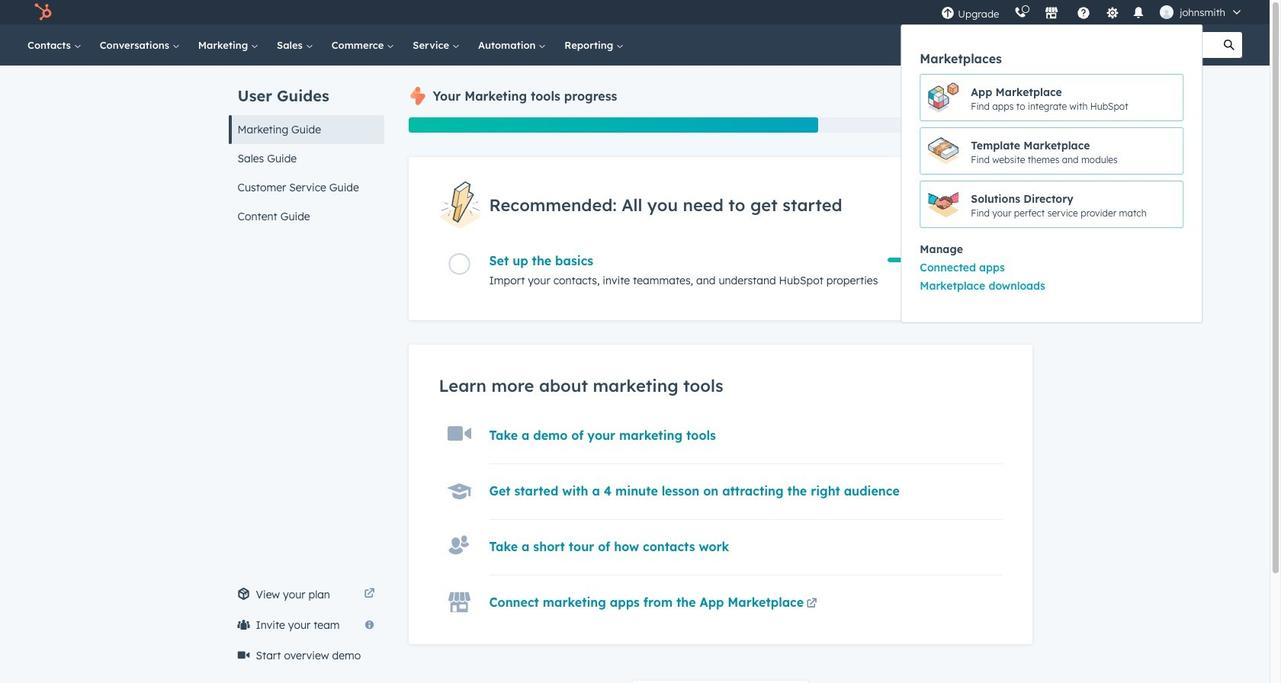 Task type: locate. For each thing, give the bounding box(es) containing it.
user guides element
[[228, 66, 384, 231]]

0 horizontal spatial link opens in a new window image
[[364, 586, 375, 604]]

link opens in a new window image
[[364, 589, 375, 600], [806, 599, 817, 610]]

1 menu from the top
[[901, 0, 1251, 323]]

marketplaces image
[[1045, 7, 1059, 21]]

0 vertical spatial group
[[902, 74, 1202, 228]]

group
[[902, 74, 1202, 228], [902, 259, 1202, 295]]

1 vertical spatial group
[[902, 259, 1202, 295]]

1 horizontal spatial link opens in a new window image
[[806, 596, 817, 614]]

progress bar
[[408, 117, 818, 133]]

link opens in a new window image
[[364, 586, 375, 604], [806, 596, 817, 614]]

menu
[[901, 0, 1251, 323], [901, 24, 1203, 323]]

menu item
[[901, 0, 1203, 323], [902, 259, 1202, 277], [902, 277, 1202, 295]]



Task type: describe. For each thing, give the bounding box(es) containing it.
john smith image
[[1160, 5, 1174, 19]]

1 horizontal spatial link opens in a new window image
[[806, 599, 817, 610]]

[object object] complete progress bar
[[887, 258, 923, 262]]

1 group from the top
[[902, 74, 1202, 228]]

Search HubSpot search field
[[1044, 32, 1216, 58]]

0 horizontal spatial link opens in a new window image
[[364, 589, 375, 600]]

2 menu from the top
[[901, 24, 1203, 323]]

2 group from the top
[[902, 259, 1202, 295]]



Task type: vqa. For each thing, say whether or not it's contained in the screenshot.
Properties link
no



